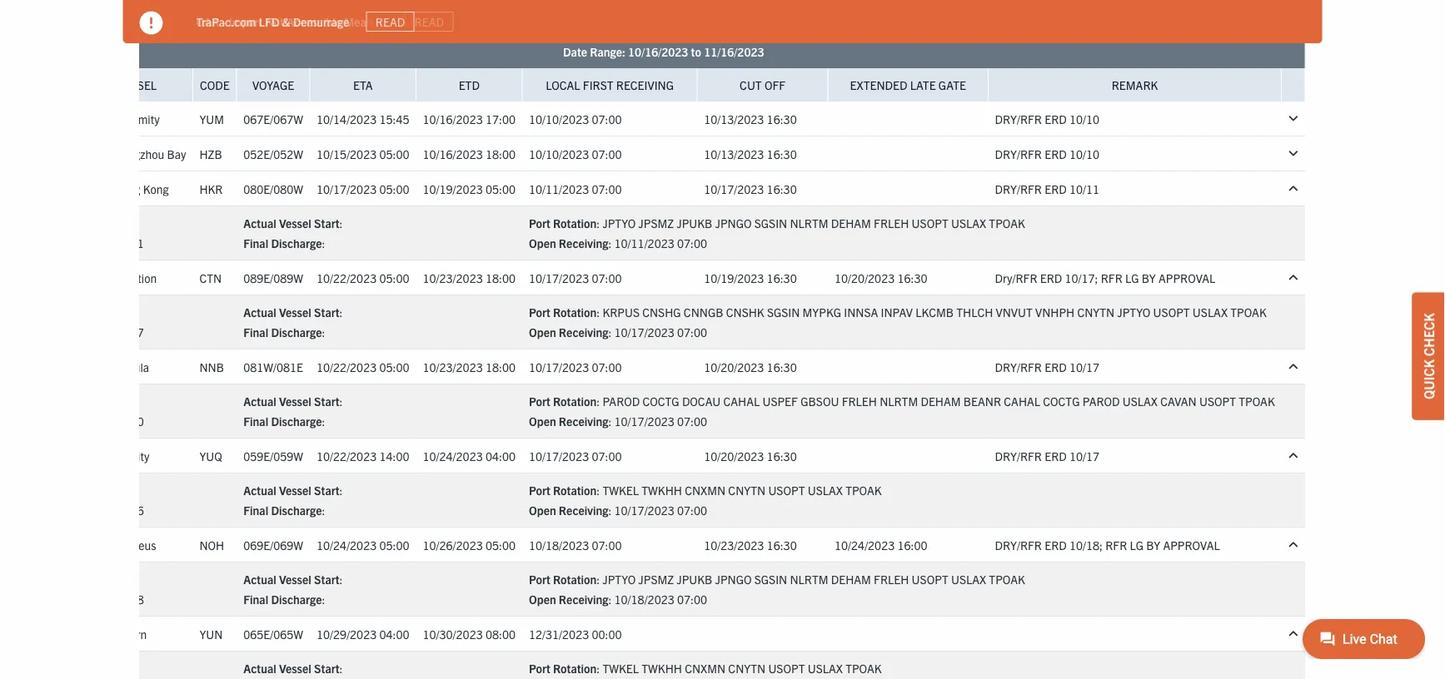 Task type: vqa. For each thing, say whether or not it's contained in the screenshot.


Task type: locate. For each thing, give the bounding box(es) containing it.
actual vessel start : final discharge : for : one : 9395161
[[243, 215, 343, 250]]

actual down 080e/080w on the top of the page
[[243, 215, 276, 230]]

jptyo inside port rotation : krpus cnshg cnngb cnshk sgsin mypkg innsa inpav lkcmb thlch vnvut vnhph cnytn jptyo usopt uslax tpoak open receiving : 10/17/2023 07:00
[[1118, 304, 1151, 319]]

port inside port rotation : krpus cnshg cnngb cnshk sgsin mypkg innsa inpav lkcmb thlch vnvut vnhph cnytn jptyo usopt uslax tpoak open receiving : 10/17/2023 07:00
[[529, 304, 551, 319]]

5 actual from the top
[[243, 572, 276, 587]]

3 port from the top
[[529, 394, 551, 409]]

1 vertical spatial 10/10
[[1070, 146, 1100, 161]]

actual vessel start : final discharge : up 081w/081e
[[243, 304, 343, 339]]

sgsin inside port rotation : jptyo jpsmz jpukb jpngo sgsin nlrtm deham frleh usopt uslax tpoak open receiving : 10/18/2023 07:00
[[755, 572, 788, 587]]

1 jpsmz from the top
[[639, 215, 674, 230]]

2 10/17 from the top
[[1070, 448, 1100, 463]]

10/19/2023
[[423, 181, 483, 196], [704, 270, 764, 285]]

local first receiving
[[546, 77, 674, 92]]

open inside port rotation : jptyo jpsmz jpukb jpngo sgsin nlrtm deham frleh usopt uslax tpoak open receiving : 10/11/2023 07:00
[[529, 235, 556, 250]]

1 vertical spatial 10/10/2023 07:00
[[529, 146, 622, 161]]

port
[[529, 215, 551, 230], [529, 304, 551, 319], [529, 394, 551, 409], [529, 483, 551, 498], [529, 572, 551, 587], [529, 661, 551, 676]]

2 10/22/2023 05:00 from the top
[[317, 359, 410, 374]]

0 vertical spatial approval
[[1159, 270, 1216, 285]]

extended
[[850, 77, 908, 92]]

2 vertical spatial 10/22/2023
[[317, 448, 377, 463]]

twkel for port rotation : twkel twkhh cnxmn cnytn usopt uslax tpoak
[[603, 661, 639, 676]]

1 vertical spatial by
[[1147, 537, 1161, 552]]

16:30 for 052e/052w
[[767, 146, 797, 161]]

4 actual vessel start : final discharge : from the top
[[243, 483, 343, 518]]

cnxmn for port rotation : twkel twkhh cnxmn cnytn usopt uslax tpoak open receiving : 10/17/2023 07:00
[[685, 483, 726, 498]]

16:30
[[767, 111, 797, 126], [767, 146, 797, 161], [767, 181, 797, 196], [767, 270, 797, 285], [898, 270, 928, 285], [767, 359, 797, 374], [767, 448, 797, 463], [767, 537, 797, 552]]

1 vertical spatial ym
[[88, 448, 104, 463]]

2 vertical spatial 10/20/2023
[[704, 448, 764, 463]]

10/13/2023 16:30 for 17:00
[[704, 111, 797, 126]]

check
[[1421, 313, 1437, 357]]

ym left uniformity
[[88, 111, 104, 126]]

deham inside port rotation : jptyo jpsmz jpukb jpngo sgsin nlrtm deham frleh usopt uslax tpoak open receiving : 10/18/2023 07:00
[[831, 572, 872, 587]]

1 horizontal spatial 10/19/2023
[[704, 270, 764, 285]]

actual vessel start : final discharge : up 069e/069w
[[243, 483, 343, 518]]

10/22/2023 05:00
[[317, 270, 410, 285], [317, 359, 410, 374]]

0 vertical spatial nlrtm
[[790, 215, 829, 230]]

jpukb inside port rotation : jptyo jpsmz jpukb jpngo sgsin nlrtm deham frleh usopt uslax tpoak open receiving : 10/11/2023 07:00
[[677, 215, 713, 230]]

rotation for port rotation : jptyo jpsmz jpukb jpngo sgsin nlrtm deham frleh usopt uslax tpoak open receiving : 10/18/2023 07:00
[[553, 572, 597, 587]]

10/20/2023
[[835, 270, 895, 285], [704, 359, 764, 374], [704, 448, 764, 463]]

2 vertical spatial frleh
[[874, 572, 909, 587]]

off
[[765, 77, 786, 92]]

10/22/2023 05:00 for 081w/081e
[[317, 359, 410, 374]]

5 rotation from the top
[[553, 572, 597, 587]]

rotation for port rotation : krpus cnshg cnngb cnshk sgsin mypkg innsa inpav lkcmb thlch vnvut vnhph cnytn jptyo usopt uslax tpoak open receiving : 10/17/2023 07:00
[[553, 304, 597, 319]]

demurrage
[[293, 14, 349, 29]]

2 vertical spatial jptyo
[[603, 572, 636, 587]]

frleh
[[874, 215, 909, 230], [842, 394, 877, 409], [874, 572, 909, 587]]

10/19/2023 05:00
[[423, 181, 516, 196]]

04:00 for 10/24/2023 04:00
[[486, 448, 516, 463]]

nlrtm for : 10/11/2023 07:00
[[790, 215, 829, 230]]

parod left 'cavan'
[[1083, 394, 1120, 409]]

lg
[[1126, 270, 1140, 285], [1130, 537, 1144, 552]]

1 10/10/2023 from the top
[[529, 111, 589, 126]]

2 port from the top
[[529, 304, 551, 319]]

actual down 059e/059w
[[243, 483, 276, 498]]

erd for 080e/080w
[[1045, 181, 1067, 196]]

5 discharge from the top
[[271, 592, 322, 607]]

10/13/2023 16:30 up 10/17/2023 16:30
[[704, 146, 797, 161]]

vessel down 089e/089w
[[279, 304, 311, 319]]

0 horizontal spatial 10/19/2023
[[423, 181, 483, 196]]

5 final from the top
[[243, 592, 268, 607]]

0 vertical spatial 10/10
[[1070, 111, 1100, 126]]

10/20/2023 for 10/24/2023 04:00
[[704, 448, 764, 463]]

deham
[[831, 215, 872, 230], [921, 394, 961, 409], [831, 572, 872, 587]]

read link right meaning
[[405, 12, 454, 32]]

05:00 for 081w/081e
[[380, 359, 410, 374]]

1 vertical spatial 10/23/2023
[[423, 359, 483, 374]]

1 horizontal spatial cahal
[[1004, 394, 1041, 409]]

rfr right 10/18;
[[1106, 537, 1128, 552]]

1 vertical spatial nlrtm
[[880, 394, 918, 409]]

rotation inside port rotation : jptyo jpsmz jpukb jpngo sgsin nlrtm deham frleh usopt uslax tpoak open receiving : 10/11/2023 07:00
[[553, 215, 597, 230]]

: one : 9321237
[[91, 304, 144, 339]]

10/10 for 10/16/2023 18:00
[[1070, 146, 1100, 161]]

0 vertical spatial sgsin
[[755, 215, 788, 230]]

10/17/2023 inside port rotation : krpus cnshg cnngb cnshk sgsin mypkg innsa inpav lkcmb thlch vnvut vnhph cnytn jptyo usopt uslax tpoak open receiving : 10/17/2023 07:00
[[615, 324, 675, 339]]

08:00
[[486, 626, 516, 641]]

10/10/2023 07:00 down the local
[[529, 111, 622, 126]]

2 discharge from the top
[[271, 324, 322, 339]]

1 horizontal spatial 10/24/2023
[[423, 448, 483, 463]]

0 vertical spatial jpukb
[[677, 215, 713, 230]]

3 start from the top
[[314, 394, 340, 409]]

1 vertical spatial deham
[[921, 394, 961, 409]]

jpngo down 10/17/2023 16:30
[[716, 215, 752, 230]]

discharge up 069e/069w
[[271, 503, 322, 518]]

start for : one : 9395161
[[314, 215, 340, 230]]

1 vertical spatial jpukb
[[677, 572, 713, 587]]

0 horizontal spatial cahal
[[724, 394, 760, 409]]

1 vertical spatial 10/17/2023 07:00
[[529, 359, 622, 374]]

5 actual vessel start : final discharge : from the top
[[243, 572, 343, 607]]

3 ym from the top
[[88, 626, 104, 641]]

3 rotation from the top
[[553, 394, 597, 409]]

0 vertical spatial dry/rfr erd 10/17
[[995, 359, 1100, 374]]

1 twkhh from the top
[[642, 483, 682, 498]]

port inside port rotation : jptyo jpsmz jpukb jpngo sgsin nlrtm deham frleh usopt uslax tpoak open receiving : 10/11/2023 07:00
[[529, 215, 551, 230]]

one up 9337640
[[114, 394, 137, 409]]

dry/rfr erd 10/10 for 10/16/2023 18:00
[[995, 146, 1100, 161]]

nlrtm down 10/23/2023 16:30
[[790, 572, 829, 587]]

1 vertical spatial twkhh
[[642, 661, 682, 676]]

0 vertical spatial twkhh
[[642, 483, 682, 498]]

twkel down 00:00
[[603, 661, 639, 676]]

ym left ubiquity
[[88, 448, 104, 463]]

04:00
[[486, 448, 516, 463], [380, 626, 410, 641]]

read right demurrage
[[376, 14, 405, 29]]

1 horizontal spatial 04:00
[[486, 448, 516, 463]]

discharge up 081w/081e
[[271, 324, 322, 339]]

1 read from the left
[[376, 14, 405, 29]]

1 vertical spatial 10/20/2023 16:30
[[704, 359, 797, 374]]

:
[[108, 215, 111, 230], [340, 215, 343, 230], [597, 215, 600, 230], [91, 235, 94, 250], [322, 235, 325, 250], [609, 235, 612, 250], [108, 304, 111, 319], [340, 304, 343, 319], [597, 304, 600, 319], [91, 324, 94, 339], [322, 324, 325, 339], [609, 324, 612, 339], [108, 394, 111, 409], [340, 394, 343, 409], [597, 394, 600, 409], [91, 414, 94, 429], [322, 414, 325, 429], [609, 414, 612, 429], [340, 483, 343, 498], [597, 483, 600, 498], [91, 503, 94, 518], [322, 503, 325, 518], [609, 503, 612, 518], [108, 572, 111, 587], [340, 572, 343, 587], [597, 572, 600, 587], [91, 592, 94, 607], [322, 592, 325, 607], [609, 592, 612, 607], [340, 661, 343, 676], [597, 661, 600, 676]]

cnxmn inside the port rotation : twkel twkhh cnxmn cnytn usopt uslax tpoak open receiving : 10/17/2023 07:00
[[685, 483, 726, 498]]

4 open from the top
[[529, 503, 556, 518]]

1 vertical spatial dry/rfr erd 10/10
[[995, 146, 1100, 161]]

1 vertical spatial dry/rfr erd 10/17
[[995, 448, 1100, 463]]

0 horizontal spatial coctg
[[643, 394, 680, 409]]

16:30 down port rotation : jptyo jpsmz jpukb jpngo sgsin nlrtm deham frleh usopt uslax tpoak open receiving : 10/11/2023 07:00
[[767, 270, 797, 285]]

2 18:00 from the top
[[486, 270, 516, 285]]

10/18/2023
[[529, 537, 589, 552], [615, 592, 675, 607]]

1 horizontal spatial parod
[[1083, 394, 1120, 409]]

9337640
[[97, 414, 144, 429]]

2 vertical spatial 10/16/2023
[[423, 146, 483, 161]]

10/16/2023 left to at the top of the page
[[628, 44, 689, 59]]

discharge for : one : 9313008
[[271, 592, 322, 607]]

0 vertical spatial cnxmn
[[685, 483, 726, 498]]

jpukb down 10/17/2023 16:30
[[677, 215, 713, 230]]

2 open from the top
[[529, 324, 556, 339]]

2 ym from the top
[[88, 448, 104, 463]]

10/17/2023 05:00
[[317, 181, 410, 196]]

nlrtm down 10/17/2023 16:30
[[790, 215, 829, 230]]

0 vertical spatial 10/18/2023
[[529, 537, 589, 552]]

0 horizontal spatial read
[[376, 14, 405, 29]]

2 10/10/2023 07:00 from the top
[[529, 146, 622, 161]]

10/20/2023 for 10/23/2023 18:00
[[704, 359, 764, 374]]

6 actual from the top
[[243, 661, 276, 676]]

usopt inside the port rotation : twkel twkhh cnxmn cnytn usopt uslax tpoak open receiving : 10/17/2023 07:00
[[769, 483, 805, 498]]

nyk nebula
[[88, 359, 149, 374]]

3 18:00 from the top
[[486, 359, 516, 374]]

10/24/2023 right 14:00
[[423, 448, 483, 463]]

nlrtm inside port rotation : jptyo jpsmz jpukb jpngo sgsin nlrtm deham frleh usopt uslax tpoak open receiving : 10/11/2023 07:00
[[790, 215, 829, 230]]

0 vertical spatial frleh
[[874, 215, 909, 230]]

2 actual vessel start : final discharge : from the top
[[243, 304, 343, 339]]

jpngo inside port rotation : jptyo jpsmz jpukb jpngo sgsin nlrtm deham frleh usopt uslax tpoak open receiving : 10/11/2023 07:00
[[716, 215, 752, 230]]

etd
[[459, 77, 480, 92]]

0 vertical spatial 10/13/2023
[[704, 111, 764, 126]]

erd for 052e/052w
[[1045, 146, 1067, 161]]

import
[[229, 14, 263, 29]]

cahal left uspef
[[724, 394, 760, 409]]

jpsmz for 10/11/2023
[[639, 215, 674, 230]]

sgsin inside port rotation : jptyo jpsmz jpukb jpngo sgsin nlrtm deham frleh usopt uslax tpoak open receiving : 10/11/2023 07:00
[[755, 215, 788, 230]]

dry/rfr for 10/23/2023 18:00
[[995, 359, 1042, 374]]

07:00 inside the port rotation : twkel twkhh cnxmn cnytn usopt uslax tpoak open receiving : 10/17/2023 07:00
[[677, 503, 708, 518]]

mol creation
[[88, 270, 157, 285]]

actual vessel start : final discharge : down 080e/080w on the top of the page
[[243, 215, 343, 250]]

actual down 069e/069w
[[243, 572, 276, 587]]

16:30 up 10/17/2023 16:30
[[767, 146, 797, 161]]

lg right 10/18;
[[1130, 537, 1144, 552]]

1 dry/rfr from the top
[[995, 111, 1042, 126]]

twkel inside the port rotation : twkel twkhh cnxmn cnytn usopt uslax tpoak open receiving : 10/17/2023 07:00
[[603, 483, 639, 498]]

1 10/13/2023 from the top
[[704, 111, 764, 126]]

2 10/13/2023 from the top
[[704, 146, 764, 161]]

0 vertical spatial dry/rfr erd 10/10
[[995, 111, 1100, 126]]

ym unicorn
[[88, 626, 147, 641]]

frleh inside port rotation : jptyo jpsmz jpukb jpngo sgsin nlrtm deham frleh usopt uslax tpoak open receiving : 10/18/2023 07:00
[[874, 572, 909, 587]]

ym left 'unicorn'
[[88, 626, 104, 641]]

open inside port rotation : krpus cnshg cnngb cnshk sgsin mypkg innsa inpav lkcmb thlch vnvut vnhph cnytn jptyo usopt uslax tpoak open receiving : 10/17/2023 07:00
[[529, 324, 556, 339]]

by
[[1142, 270, 1156, 285], [1147, 537, 1161, 552]]

0 horizontal spatial parod
[[603, 394, 640, 409]]

3 final from the top
[[243, 414, 268, 429]]

2 10/10/2023 from the top
[[529, 146, 589, 161]]

2 cahal from the left
[[1004, 394, 1041, 409]]

sgsin down 10/23/2023 16:30
[[755, 572, 788, 587]]

krpus
[[603, 304, 640, 319]]

1 discharge from the top
[[271, 235, 322, 250]]

3 actual from the top
[[243, 394, 276, 409]]

05:00
[[380, 146, 410, 161], [380, 181, 410, 196], [486, 181, 516, 196], [380, 270, 410, 285], [380, 359, 410, 374], [380, 537, 410, 552], [486, 537, 516, 552]]

cahal right the beanr
[[1004, 394, 1041, 409]]

actual down 089e/089w
[[243, 304, 276, 319]]

beanr
[[964, 394, 1002, 409]]

0 vertical spatial 10/17/2023 07:00
[[529, 270, 622, 285]]

by right the 10/17;
[[1142, 270, 1156, 285]]

open inside the port rotation : twkel twkhh cnxmn cnytn usopt uslax tpoak open receiving : 10/17/2023 07:00
[[529, 503, 556, 518]]

0 vertical spatial lg
[[1126, 270, 1140, 285]]

1 horizontal spatial 10/11/2023
[[615, 235, 675, 250]]

sgsin down 10/17/2023 16:30
[[755, 215, 788, 230]]

0 vertical spatial 10/20/2023
[[835, 270, 895, 285]]

0 vertical spatial 10/23/2023 18:00
[[423, 270, 516, 285]]

0 vertical spatial 10/10/2023
[[529, 111, 589, 126]]

2 dry/rfr erd 10/10 from the top
[[995, 146, 1100, 161]]

1 actual from the top
[[243, 215, 276, 230]]

final up 065e/065w at bottom
[[243, 592, 268, 607]]

jptyo for port rotation : jptyo jpsmz jpukb jpngo sgsin nlrtm deham frleh usopt uslax tpoak open receiving : 10/18/2023 07:00
[[603, 572, 636, 587]]

by for 10/18;
[[1147, 537, 1161, 552]]

07:00 inside port rotation : jptyo jpsmz jpukb jpngo sgsin nlrtm deham frleh usopt uslax tpoak open receiving : 10/18/2023 07:00
[[677, 592, 708, 607]]

one up 9321237
[[114, 304, 137, 319]]

sgsin right cnshk
[[767, 304, 800, 319]]

10/20/2023 up innsa
[[835, 270, 895, 285]]

10/19/2023 up cnshk
[[704, 270, 764, 285]]

10/22/2023 right 081w/081e
[[317, 359, 377, 374]]

read
[[376, 14, 405, 29], [415, 14, 444, 29]]

0 vertical spatial ym
[[88, 111, 104, 126]]

10/18;
[[1070, 537, 1103, 552]]

tpoak inside port rotation : parod coctg docau cahal uspef gbsou frleh nlrtm deham beanr cahal coctg parod uslax cavan usopt tpoak open receiving : 10/17/2023 07:00
[[1239, 394, 1276, 409]]

1 10/13/2023 16:30 from the top
[[704, 111, 797, 126]]

cnshg
[[643, 304, 681, 319]]

10/19/2023 down 10/16/2023 18:00
[[423, 181, 483, 196]]

rotation inside the port rotation : twkel twkhh cnxmn cnytn usopt uslax tpoak open receiving : 10/17/2023 07:00
[[553, 483, 597, 498]]

rfr right the 10/17;
[[1101, 270, 1123, 285]]

10/24/2023 right 069e/069w
[[317, 537, 377, 552]]

start
[[314, 215, 340, 230], [314, 304, 340, 319], [314, 394, 340, 409], [314, 483, 340, 498], [314, 572, 340, 587], [314, 661, 340, 676]]

1 jpukb from the top
[[677, 215, 713, 230]]

10/10/2023 07:00
[[529, 111, 622, 126], [529, 146, 622, 161]]

10/17/2023 07:00 for 059e/059w
[[529, 448, 622, 463]]

1 vertical spatial lg
[[1130, 537, 1144, 552]]

actual down 081w/081e
[[243, 394, 276, 409]]

lg right the 10/17;
[[1126, 270, 1140, 285]]

0 vertical spatial 10/19/2023
[[423, 181, 483, 196]]

1 10/22/2023 05:00 from the top
[[317, 270, 410, 285]]

0 vertical spatial jptyo
[[603, 215, 636, 230]]

1 actual vessel start : final discharge : from the top
[[243, 215, 343, 250]]

start for : one : 9337640
[[314, 394, 340, 409]]

discharge up 089e/089w
[[271, 235, 322, 250]]

2 jpngo from the top
[[716, 572, 752, 587]]

rotation inside port rotation : parod coctg docau cahal uspef gbsou frleh nlrtm deham beanr cahal coctg parod uslax cavan usopt tpoak open receiving : 10/17/2023 07:00
[[553, 394, 597, 409]]

read link for oak - import not accessible meaning
[[405, 12, 454, 32]]

1 vertical spatial 10/16/2023
[[423, 111, 483, 126]]

089e/089w
[[243, 270, 303, 285]]

by for 10/17;
[[1142, 270, 1156, 285]]

start for : one : 9321237
[[314, 304, 340, 319]]

10/17
[[1070, 359, 1100, 374], [1070, 448, 1100, 463]]

local
[[546, 77, 580, 92]]

10/17 for 10/23/2023 18:00
[[1070, 359, 1100, 374]]

final for : one : 9395161
[[243, 235, 268, 250]]

sgsin for : 10/18/2023 07:00
[[755, 572, 788, 587]]

10/22/2023 for 059e/059w
[[317, 448, 377, 463]]

18:00 for 089e/089w
[[486, 270, 516, 285]]

receiving inside port rotation : parod coctg docau cahal uspef gbsou frleh nlrtm deham beanr cahal coctg parod uslax cavan usopt tpoak open receiving : 10/17/2023 07:00
[[559, 414, 609, 429]]

cnytn inside the port rotation : twkel twkhh cnxmn cnytn usopt uslax tpoak open receiving : 10/17/2023 07:00
[[729, 483, 766, 498]]

2 read from the left
[[415, 14, 444, 29]]

0 vertical spatial 10/20/2023 16:30
[[835, 270, 928, 285]]

10/10/2023 down the local
[[529, 111, 589, 126]]

read link
[[366, 12, 415, 32], [405, 12, 454, 32]]

0 horizontal spatial 10/11/2023
[[529, 181, 589, 196]]

10/24/2023 for 10/24/2023 04:00
[[423, 448, 483, 463]]

port inside port rotation : jptyo jpsmz jpukb jpngo sgsin nlrtm deham frleh usopt uslax tpoak open receiving : 10/18/2023 07:00
[[529, 572, 551, 587]]

coctg right the beanr
[[1044, 394, 1080, 409]]

0 vertical spatial 10/17
[[1070, 359, 1100, 374]]

1 vertical spatial 10/11/2023
[[615, 235, 675, 250]]

jpukb down 10/23/2023 16:30
[[677, 572, 713, 587]]

actual down 065e/065w at bottom
[[243, 661, 276, 676]]

1 vertical spatial 10/19/2023
[[704, 270, 764, 285]]

erd for 089e/089w
[[1041, 270, 1063, 285]]

10/10/2023
[[529, 111, 589, 126], [529, 146, 589, 161]]

4 start from the top
[[314, 483, 340, 498]]

2 vertical spatial deham
[[831, 572, 872, 587]]

0 vertical spatial 10/23/2023
[[423, 270, 483, 285]]

jpngo down 10/23/2023 16:30
[[716, 572, 752, 587]]

twkhh inside the port rotation : twkel twkhh cnxmn cnytn usopt uslax tpoak open receiving : 10/17/2023 07:00
[[642, 483, 682, 498]]

one inside the : one : 9395161
[[114, 215, 137, 230]]

04:00 for 10/29/2023 04:00
[[380, 626, 410, 641]]

parod left "docau" at the left bottom of page
[[603, 394, 640, 409]]

by right 10/18;
[[1147, 537, 1161, 552]]

2 10/22/2023 from the top
[[317, 359, 377, 374]]

10/17/2023 07:00 for 089e/089w
[[529, 270, 622, 285]]

2 start from the top
[[314, 304, 340, 319]]

1 vertical spatial approval
[[1164, 537, 1221, 552]]

1 vertical spatial 10/20/2023
[[704, 359, 764, 374]]

usopt inside port rotation : parod coctg docau cahal uspef gbsou frleh nlrtm deham beanr cahal coctg parod uslax cavan usopt tpoak open receiving : 10/17/2023 07:00
[[1200, 394, 1237, 409]]

052e/052w
[[243, 146, 303, 161]]

10/20/2023 16:30
[[835, 270, 928, 285], [704, 359, 797, 374], [704, 448, 797, 463]]

jpngo for : 10/18/2023 07:00
[[716, 572, 752, 587]]

10/20/2023 16:30 up inpav
[[835, 270, 928, 285]]

jpsmz inside port rotation : jptyo jpsmz jpukb jpngo sgsin nlrtm deham frleh usopt uslax tpoak open receiving : 10/18/2023 07:00
[[639, 572, 674, 587]]

10/13/2023 16:30 down the 'cut' at the top of page
[[704, 111, 797, 126]]

twkel
[[603, 483, 639, 498], [603, 661, 639, 676]]

10/13/2023 up 10/17/2023 16:30
[[704, 146, 764, 161]]

0 vertical spatial 10/10/2023 07:00
[[529, 111, 622, 126]]

actual vessel start : final discharge : up 065e/065w at bottom
[[243, 572, 343, 607]]

1 dry/rfr erd 10/10 from the top
[[995, 111, 1100, 126]]

10/20/2023 up the port rotation : twkel twkhh cnxmn cnytn usopt uslax tpoak open receiving : 10/17/2023 07:00
[[704, 448, 764, 463]]

2 vertical spatial nlrtm
[[790, 572, 829, 587]]

open inside port rotation : parod coctg docau cahal uspef gbsou frleh nlrtm deham beanr cahal coctg parod uslax cavan usopt tpoak open receiving : 10/17/2023 07:00
[[529, 414, 556, 429]]

jpsmz inside port rotation : jptyo jpsmz jpukb jpngo sgsin nlrtm deham frleh usopt uslax tpoak open receiving : 10/11/2023 07:00
[[639, 215, 674, 230]]

2 jpsmz from the top
[[639, 572, 674, 587]]

inpav
[[881, 304, 913, 319]]

2 parod from the left
[[1083, 394, 1120, 409]]

sgsin inside port rotation : krpus cnshg cnngb cnshk sgsin mypkg innsa inpav lkcmb thlch vnvut vnhph cnytn jptyo usopt uslax tpoak open receiving : 10/17/2023 07:00
[[767, 304, 800, 319]]

vessel down 081w/081e
[[279, 394, 311, 409]]

1 ym from the top
[[88, 111, 104, 126]]

vnhph
[[1036, 304, 1075, 319]]

twkhh
[[642, 483, 682, 498], [642, 661, 682, 676]]

port rotation : jptyo jpsmz jpukb jpngo sgsin nlrtm deham frleh usopt uslax tpoak open receiving : 10/11/2023 07:00
[[529, 215, 1026, 250]]

1 vertical spatial 10/18/2023
[[615, 592, 675, 607]]

0 vertical spatial 04:00
[[486, 448, 516, 463]]

approval for dry/rfr erd 10/18; rfr lg by approval
[[1164, 537, 1221, 552]]

10/22/2023 left 14:00
[[317, 448, 377, 463]]

nlrtm right gbsou
[[880, 394, 918, 409]]

3 actual vessel start : final discharge : from the top
[[243, 394, 343, 429]]

erd for 069e/069w
[[1045, 537, 1067, 552]]

6 dry/rfr from the top
[[995, 537, 1042, 552]]

1 port from the top
[[529, 215, 551, 230]]

1 vertical spatial 10/22/2023
[[317, 359, 377, 374]]

2 vertical spatial ym
[[88, 626, 104, 641]]

1 10/10/2023 07:00 from the top
[[529, 111, 622, 126]]

2 10/13/2023 16:30 from the top
[[704, 146, 797, 161]]

rotation
[[553, 215, 597, 230], [553, 304, 597, 319], [553, 394, 597, 409], [553, 483, 597, 498], [553, 572, 597, 587], [553, 661, 597, 676]]

1 twkel from the top
[[603, 483, 639, 498]]

read right meaning
[[415, 14, 444, 29]]

1 vertical spatial 18:00
[[486, 270, 516, 285]]

16:30 for 080e/080w
[[767, 181, 797, 196]]

receiving inside port rotation : jptyo jpsmz jpukb jpngo sgsin nlrtm deham frleh usopt uslax tpoak open receiving : 10/18/2023 07:00
[[559, 592, 609, 607]]

10/24/2023
[[423, 448, 483, 463], [317, 537, 377, 552], [835, 537, 895, 552]]

1 vertical spatial jpsmz
[[639, 572, 674, 587]]

1 vertical spatial twkel
[[603, 661, 639, 676]]

trapac.com lfd & demurrage
[[196, 14, 349, 29]]

4 port from the top
[[529, 483, 551, 498]]

port inside the port rotation : twkel twkhh cnxmn cnytn usopt uslax tpoak open receiving : 10/17/2023 07:00
[[529, 483, 551, 498]]

nlrtm inside port rotation : jptyo jpsmz jpukb jpngo sgsin nlrtm deham frleh usopt uslax tpoak open receiving : 10/18/2023 07:00
[[790, 572, 829, 587]]

jptyo
[[603, 215, 636, 230], [1118, 304, 1151, 319], [603, 572, 636, 587]]

discharge up 059e/059w
[[271, 414, 322, 429]]

10/24/2023 for 10/24/2023 16:00
[[835, 537, 895, 552]]

final for : one : 9313008
[[243, 592, 268, 607]]

2 vertical spatial sgsin
[[755, 572, 788, 587]]

one left orpheus
[[88, 537, 111, 552]]

twkel up 10/18/2023 07:00
[[603, 483, 639, 498]]

16:30 up inpav
[[898, 270, 928, 285]]

port for port rotation : jptyo jpsmz jpukb jpngo sgsin nlrtm deham frleh usopt uslax tpoak open receiving : 10/18/2023 07:00
[[529, 572, 551, 587]]

2 vertical spatial 18:00
[[486, 359, 516, 374]]

1 rotation from the top
[[553, 215, 597, 230]]

1 horizontal spatial read
[[415, 14, 444, 29]]

1 cnxmn from the top
[[685, 483, 726, 498]]

2 horizontal spatial 10/24/2023
[[835, 537, 895, 552]]

final up 069e/069w
[[243, 503, 268, 518]]

2 vertical spatial 10/20/2023 16:30
[[704, 448, 797, 463]]

2 dry/rfr from the top
[[995, 146, 1042, 161]]

3 discharge from the top
[[271, 414, 322, 429]]

2 10/10 from the top
[[1070, 146, 1100, 161]]

coctg left "docau" at the left bottom of page
[[643, 394, 680, 409]]

discharge up 065e/065w at bottom
[[271, 592, 322, 607]]

2 vertical spatial 10/23/2023
[[704, 537, 764, 552]]

1 vertical spatial 10/10/2023
[[529, 146, 589, 161]]

rotation for port rotation : jptyo jpsmz jpukb jpngo sgsin nlrtm deham frleh usopt uslax tpoak open receiving : 10/11/2023 07:00
[[553, 215, 597, 230]]

6 rotation from the top
[[553, 661, 597, 676]]

1 10/22/2023 from the top
[[317, 270, 377, 285]]

jpngo inside port rotation : jptyo jpsmz jpukb jpngo sgsin nlrtm deham frleh usopt uslax tpoak open receiving : 10/18/2023 07:00
[[716, 572, 752, 587]]

10/10
[[1070, 111, 1100, 126], [1070, 146, 1100, 161]]

1 vertical spatial rfr
[[1106, 537, 1128, 552]]

10/24/2023 for 10/24/2023 05:00
[[317, 537, 377, 552]]

1 final from the top
[[243, 235, 268, 250]]

0 vertical spatial twkel
[[603, 483, 639, 498]]

jptyo inside port rotation : jptyo jpsmz jpukb jpngo sgsin nlrtm deham frleh usopt uslax tpoak open receiving : 10/18/2023 07:00
[[603, 572, 636, 587]]

16:30 down 'off'
[[767, 111, 797, 126]]

rotation inside port rotation : jptyo jpsmz jpukb jpngo sgsin nlrtm deham frleh usopt uslax tpoak open receiving : 10/18/2023 07:00
[[553, 572, 597, 587]]

frleh inside port rotation : jptyo jpsmz jpukb jpngo sgsin nlrtm deham frleh usopt uslax tpoak open receiving : 10/11/2023 07:00
[[874, 215, 909, 230]]

2 read link from the left
[[405, 12, 454, 32]]

1 read link from the left
[[366, 12, 415, 32]]

2 final from the top
[[243, 324, 268, 339]]

usopt inside port rotation : jptyo jpsmz jpukb jpngo sgsin nlrtm deham frleh usopt uslax tpoak open receiving : 10/18/2023 07:00
[[912, 572, 949, 587]]

1 18:00 from the top
[[486, 146, 516, 161]]

10/20/2023 16:30 down uspef
[[704, 448, 797, 463]]

10/10/2023 for 18:00
[[529, 146, 589, 161]]

one inside the : one : 9321237
[[114, 304, 137, 319]]

1 10/10 from the top
[[1070, 111, 1100, 126]]

sgsin for : 10/11/2023 07:00
[[755, 215, 788, 230]]

actual vessel start : final discharge : up 059e/059w
[[243, 394, 343, 429]]

1 coctg from the left
[[643, 394, 680, 409]]

1 horizontal spatial coctg
[[1044, 394, 1080, 409]]

1 vertical spatial 10/13/2023
[[704, 146, 764, 161]]

cnxmn for port rotation : twkel twkhh cnxmn cnytn usopt uslax tpoak
[[685, 661, 726, 676]]

dry/rfr
[[995, 111, 1042, 126], [995, 146, 1042, 161], [995, 181, 1042, 196], [995, 359, 1042, 374], [995, 448, 1042, 463], [995, 537, 1042, 552]]

one
[[88, 146, 111, 161], [88, 181, 111, 196], [114, 215, 137, 230], [114, 304, 137, 319], [114, 394, 137, 409], [88, 537, 111, 552], [114, 572, 137, 587]]

10/22/2023
[[317, 270, 377, 285], [317, 359, 377, 374], [317, 448, 377, 463]]

0 vertical spatial 10/22/2023 05:00
[[317, 270, 410, 285]]

1 10/23/2023 18:00 from the top
[[423, 270, 516, 285]]

dry/rfr
[[995, 270, 1038, 285]]

16:30 up port rotation : jptyo jpsmz jpukb jpngo sgsin nlrtm deham frleh usopt uslax tpoak open receiving : 10/18/2023 07:00
[[767, 537, 797, 552]]

3 10/17/2023 07:00 from the top
[[529, 448, 622, 463]]

uslax inside port rotation : krpus cnshg cnngb cnshk sgsin mypkg innsa inpav lkcmb thlch vnvut vnhph cnytn jptyo usopt uslax tpoak open receiving : 10/17/2023 07:00
[[1193, 304, 1228, 319]]

10/17/2023 07:00
[[529, 270, 622, 285], [529, 359, 622, 374], [529, 448, 622, 463]]

2 actual from the top
[[243, 304, 276, 319]]

2 10/17/2023 07:00 from the top
[[529, 359, 622, 374]]

&
[[282, 14, 290, 29]]

2 rotation from the top
[[553, 304, 597, 319]]

1 dry/rfr erd 10/17 from the top
[[995, 359, 1100, 374]]

0 horizontal spatial 10/24/2023
[[317, 537, 377, 552]]

05:00 for 052e/052w
[[380, 146, 410, 161]]

1 vertical spatial jptyo
[[1118, 304, 1151, 319]]

receiving inside the port rotation : twkel twkhh cnxmn cnytn usopt uslax tpoak open receiving : 10/17/2023 07:00
[[559, 503, 609, 518]]

0 vertical spatial jpsmz
[[639, 215, 674, 230]]

10/24/2023 left 16:00
[[835, 537, 895, 552]]

final up 081w/081e
[[243, 324, 268, 339]]

10/17/2023 16:30
[[704, 181, 797, 196]]

jptyo down 10/11/2023 07:00
[[603, 215, 636, 230]]

one up 9313008 on the left bottom of the page
[[114, 572, 137, 587]]

read link up eta
[[366, 12, 415, 32]]

10/17/2023 inside port rotation : parod coctg docau cahal uspef gbsou frleh nlrtm deham beanr cahal coctg parod uslax cavan usopt tpoak open receiving : 10/17/2023 07:00
[[615, 414, 675, 429]]

10/18/2023 inside port rotation : jptyo jpsmz jpukb jpngo sgsin nlrtm deham frleh usopt uslax tpoak open receiving : 10/18/2023 07:00
[[615, 592, 675, 607]]

10/30/2023 08:00
[[423, 626, 516, 641]]

frleh for port rotation : jptyo jpsmz jpukb jpngo sgsin nlrtm deham frleh usopt uslax tpoak open receiving : 10/18/2023 07:00
[[874, 572, 909, 587]]

2 10/23/2023 18:00 from the top
[[423, 359, 516, 374]]

dry/rfr for 10/19/2023 05:00
[[995, 181, 1042, 196]]

one up the 9395161
[[114, 215, 137, 230]]

0 vertical spatial cnytn
[[1078, 304, 1115, 319]]

deham inside port rotation : jptyo jpsmz jpukb jpngo sgsin nlrtm deham frleh usopt uslax tpoak open receiving : 10/11/2023 07:00
[[831, 215, 872, 230]]

rotation for port rotation : twkel twkhh cnxmn cnytn usopt uslax tpoak open receiving : 10/17/2023 07:00
[[553, 483, 597, 498]]

read link for trapac.com lfd & demurrage
[[366, 12, 415, 32]]

16:30 down uspef
[[767, 448, 797, 463]]

vessel down 069e/069w
[[279, 572, 311, 587]]

3 open from the top
[[529, 414, 556, 429]]

10/13/2023
[[704, 111, 764, 126], [704, 146, 764, 161]]

uslax inside the port rotation : twkel twkhh cnxmn cnytn usopt uslax tpoak open receiving : 10/17/2023 07:00
[[808, 483, 843, 498]]

jpukb inside port rotation : jptyo jpsmz jpukb jpngo sgsin nlrtm deham frleh usopt uslax tpoak open receiving : 10/18/2023 07:00
[[677, 572, 713, 587]]

16:30 up uspef
[[767, 359, 797, 374]]

1 start from the top
[[314, 215, 340, 230]]

10/17/2023 inside the port rotation : twkel twkhh cnxmn cnytn usopt uslax tpoak open receiving : 10/17/2023 07:00
[[615, 503, 675, 518]]

final up 059e/059w
[[243, 414, 268, 429]]

10/20/2023 16:30 up uspef
[[704, 359, 797, 374]]

jptyo inside port rotation : jptyo jpsmz jpukb jpngo sgsin nlrtm deham frleh usopt uslax tpoak open receiving : 10/11/2023 07:00
[[603, 215, 636, 230]]

2 vertical spatial cnytn
[[729, 661, 766, 676]]

oak - import not accessible meaning
[[196, 14, 388, 29]]

tpoak
[[989, 215, 1026, 230], [1231, 304, 1267, 319], [1239, 394, 1276, 409], [846, 483, 882, 498], [989, 572, 1026, 587], [846, 661, 882, 676]]

2 twkel from the top
[[603, 661, 639, 676]]

final up 089e/089w
[[243, 235, 268, 250]]

10/10/2023 up 10/11/2023 07:00
[[529, 146, 589, 161]]

final
[[243, 235, 268, 250], [243, 324, 268, 339], [243, 414, 268, 429], [243, 503, 268, 518], [243, 592, 268, 607]]

6 port from the top
[[529, 661, 551, 676]]

1 vertical spatial 10/23/2023 18:00
[[423, 359, 516, 374]]

5 dry/rfr from the top
[[995, 448, 1042, 463]]

1 jpngo from the top
[[716, 215, 752, 230]]

0 horizontal spatial 04:00
[[380, 626, 410, 641]]

4 rotation from the top
[[553, 483, 597, 498]]

4 actual from the top
[[243, 483, 276, 498]]

jptyo down 10/18/2023 07:00
[[603, 572, 636, 587]]

10/16/2023 18:00
[[423, 146, 516, 161]]

0 vertical spatial rfr
[[1101, 270, 1123, 285]]

1 vertical spatial 04:00
[[380, 626, 410, 641]]

mol
[[88, 270, 112, 285]]

port for port rotation : jptyo jpsmz jpukb jpngo sgsin nlrtm deham frleh usopt uslax tpoak open receiving : 10/11/2023 07:00
[[529, 215, 551, 230]]

1 vertical spatial frleh
[[842, 394, 877, 409]]

1 vertical spatial 10/17
[[1070, 448, 1100, 463]]

10/10/2023 07:00 up 10/11/2023 07:00
[[529, 146, 622, 161]]

dry/rfr erd 10/17
[[995, 359, 1100, 374], [995, 448, 1100, 463]]

10/20/2023 up "docau" at the left bottom of page
[[704, 359, 764, 374]]

tpoak inside port rotation : jptyo jpsmz jpukb jpngo sgsin nlrtm deham frleh usopt uslax tpoak open receiving : 10/18/2023 07:00
[[989, 572, 1026, 587]]

vessel for port rotation : jptyo jpsmz jpukb jpngo sgsin nlrtm deham frleh usopt uslax tpoak open receiving : 10/11/2023 07:00
[[279, 215, 311, 230]]

1 vertical spatial jpngo
[[716, 572, 752, 587]]

1 horizontal spatial 10/18/2023
[[615, 592, 675, 607]]

vessel up uniformity
[[117, 77, 157, 92]]

discharge for : one : 9337640
[[271, 414, 322, 429]]

2 dry/rfr erd 10/17 from the top
[[995, 448, 1100, 463]]

10/30/2023
[[423, 626, 483, 641]]

actual vessel start : final discharge : for : one : 9337640
[[243, 394, 343, 429]]

16:30 up port rotation : jptyo jpsmz jpukb jpngo sgsin nlrtm deham frleh usopt uslax tpoak open receiving : 10/11/2023 07:00
[[767, 181, 797, 196]]

1 10/17/2023 07:00 from the top
[[529, 270, 622, 285]]

16:30 for 081w/081e
[[767, 359, 797, 374]]

jptyo down dry/rfr erd 10/17; rfr lg by approval
[[1118, 304, 1151, 319]]

4 dry/rfr from the top
[[995, 359, 1042, 374]]

18:00
[[486, 146, 516, 161], [486, 270, 516, 285], [486, 359, 516, 374]]

1 10/17 from the top
[[1070, 359, 1100, 374]]

2 cnxmn from the top
[[685, 661, 726, 676]]

10/16/2023 down the etd
[[423, 111, 483, 126]]

10/16/2023 up 10/19/2023 05:00 in the left of the page
[[423, 146, 483, 161]]

5 open from the top
[[529, 592, 556, 607]]

2 twkhh from the top
[[642, 661, 682, 676]]

0 vertical spatial 18:00
[[486, 146, 516, 161]]

vessel down 059e/059w
[[279, 483, 311, 498]]

jptyo for port rotation : jptyo jpsmz jpukb jpngo sgsin nlrtm deham frleh usopt uslax tpoak open receiving : 10/11/2023 07:00
[[603, 215, 636, 230]]

10/22/2023 right 089e/089w
[[317, 270, 377, 285]]

0 vertical spatial deham
[[831, 215, 872, 230]]

0 vertical spatial 10/13/2023 16:30
[[704, 111, 797, 126]]

10/19/2023 16:30
[[704, 270, 797, 285]]

port inside port rotation : parod coctg docau cahal uspef gbsou frleh nlrtm deham beanr cahal coctg parod uslax cavan usopt tpoak open receiving : 10/17/2023 07:00
[[529, 394, 551, 409]]

rotation inside port rotation : krpus cnshg cnngb cnshk sgsin mypkg innsa inpav lkcmb thlch vnvut vnhph cnytn jptyo usopt uslax tpoak open receiving : 10/17/2023 07:00
[[553, 304, 597, 319]]

1 open from the top
[[529, 235, 556, 250]]

0 vertical spatial by
[[1142, 270, 1156, 285]]

cnxmn
[[685, 483, 726, 498], [685, 661, 726, 676]]

dry/rfr erd 10/18; rfr lg by approval
[[995, 537, 1221, 552]]

3 dry/rfr from the top
[[995, 181, 1042, 196]]

erd for 067e/067w
[[1045, 111, 1067, 126]]

port rotation : twkel twkhh cnxmn cnytn usopt uslax tpoak
[[529, 661, 882, 676]]

vessel down 065e/065w at bottom
[[279, 661, 311, 676]]



Task type: describe. For each thing, give the bounding box(es) containing it.
frleh inside port rotation : parod coctg docau cahal uspef gbsou frleh nlrtm deham beanr cahal coctg parod uslax cavan usopt tpoak open receiving : 10/17/2023 07:00
[[842, 394, 877, 409]]

twkel for port rotation : twkel twkhh cnxmn cnytn usopt uslax tpoak open receiving : 10/17/2023 07:00
[[603, 483, 639, 498]]

discharge for : one : 9321237
[[271, 324, 322, 339]]

6 start from the top
[[314, 661, 340, 676]]

10/10/2023 07:00 for 17:00
[[529, 111, 622, 126]]

port for port rotation : krpus cnshg cnngb cnshk sgsin mypkg innsa inpav lkcmb thlch vnvut vnhph cnytn jptyo usopt uslax tpoak open receiving : 10/17/2023 07:00
[[529, 304, 551, 319]]

meaning
[[344, 14, 388, 29]]

-
[[222, 14, 226, 29]]

05:00 for 080e/080w
[[380, 181, 410, 196]]

10/24/2023 04:00
[[423, 448, 516, 463]]

usopt inside port rotation : jptyo jpsmz jpukb jpngo sgsin nlrtm deham frleh usopt uslax tpoak open receiving : 10/11/2023 07:00
[[912, 215, 949, 230]]

orpheus
[[114, 537, 156, 552]]

12/31/2023
[[529, 626, 589, 641]]

cnytn for port rotation : twkel twkhh cnxmn cnytn usopt uslax tpoak
[[729, 661, 766, 676]]

16:30 for 069e/069w
[[767, 537, 797, 552]]

10/19/2023 for 10/19/2023 16:30
[[704, 270, 764, 285]]

10/22/2023 for 081w/081e
[[317, 359, 377, 374]]

10/13/2023 16:30 for 18:00
[[704, 146, 797, 161]]

07:00 inside port rotation : jptyo jpsmz jpukb jpngo sgsin nlrtm deham frleh usopt uslax tpoak open receiving : 10/11/2023 07:00
[[677, 235, 708, 250]]

4 discharge from the top
[[271, 503, 322, 518]]

10/23/2023 for 081w/081e
[[423, 359, 483, 374]]

to
[[691, 44, 702, 59]]

18:00 for 081w/081e
[[486, 359, 516, 374]]

port rotation : twkel twkhh cnxmn cnytn usopt uslax tpoak open receiving : 10/17/2023 07:00
[[529, 483, 882, 518]]

creation
[[114, 270, 157, 285]]

tpoak inside the port rotation : twkel twkhh cnxmn cnytn usopt uslax tpoak open receiving : 10/17/2023 07:00
[[846, 483, 882, 498]]

9462706
[[97, 503, 144, 518]]

10/26/2023 05:00
[[423, 537, 516, 552]]

deham for port rotation : jptyo jpsmz jpukb jpngo sgsin nlrtm deham frleh usopt uslax tpoak open receiving : 10/18/2023 07:00
[[831, 572, 872, 587]]

rfr for 10/17;
[[1101, 270, 1123, 285]]

cnshk
[[726, 304, 765, 319]]

10/18/2023 07:00
[[529, 537, 622, 552]]

erd for 059e/059w
[[1045, 448, 1067, 463]]

receiving inside port rotation : jptyo jpsmz jpukb jpngo sgsin nlrtm deham frleh usopt uslax tpoak open receiving : 10/11/2023 07:00
[[559, 235, 609, 250]]

jpukb for : 10/18/2023 07:00
[[677, 572, 713, 587]]

code
[[200, 77, 230, 92]]

10/23/2023 16:30
[[704, 537, 797, 552]]

frleh for port rotation : jptyo jpsmz jpukb jpngo sgsin nlrtm deham frleh usopt uslax tpoak open receiving : 10/11/2023 07:00
[[874, 215, 909, 230]]

twkhh for port rotation : twkel twkhh cnxmn cnytn usopt uslax tpoak
[[642, 661, 682, 676]]

innsa
[[844, 304, 879, 319]]

tpoak inside port rotation : jptyo jpsmz jpukb jpngo sgsin nlrtm deham frleh usopt uslax tpoak open receiving : 10/11/2023 07:00
[[989, 215, 1026, 230]]

cut
[[740, 77, 762, 92]]

first
[[583, 77, 614, 92]]

uslax inside port rotation : parod coctg docau cahal uspef gbsou frleh nlrtm deham beanr cahal coctg parod uslax cavan usopt tpoak open receiving : 10/17/2023 07:00
[[1123, 394, 1158, 409]]

11/16/2023
[[704, 44, 765, 59]]

final for : one : 9337640
[[243, 414, 268, 429]]

date
[[563, 44, 587, 59]]

actual vessel start :
[[243, 661, 343, 676]]

10/17/2023 07:00 for 081w/081e
[[529, 359, 622, 374]]

deham for port rotation : jptyo jpsmz jpukb jpngo sgsin nlrtm deham frleh usopt uslax tpoak open receiving : 10/11/2023 07:00
[[831, 215, 872, 230]]

10/16/2023 17:00
[[423, 111, 516, 126]]

lfd
[[259, 14, 280, 29]]

sgsin for : 10/17/2023 07:00
[[767, 304, 800, 319]]

twkhh for port rotation : twkel twkhh cnxmn cnytn usopt uslax tpoak open receiving : 10/17/2023 07:00
[[642, 483, 682, 498]]

open inside port rotation : jptyo jpsmz jpukb jpngo sgsin nlrtm deham frleh usopt uslax tpoak open receiving : 10/18/2023 07:00
[[529, 592, 556, 607]]

jpngo for : 10/11/2023 07:00
[[716, 215, 752, 230]]

uniformity
[[107, 111, 160, 126]]

rfr for 10/18;
[[1106, 537, 1128, 552]]

vnvut
[[996, 304, 1033, 319]]

one inside : one : 9337640
[[114, 394, 137, 409]]

10/10/2023 07:00 for 18:00
[[529, 146, 622, 161]]

one hong kong
[[88, 181, 169, 196]]

vessel for port rotation : twkel twkhh cnxmn cnytn usopt uslax tpoak open receiving : 10/17/2023 07:00
[[279, 483, 311, 498]]

one hangzhou bay
[[88, 146, 186, 161]]

port for port rotation : parod coctg docau cahal uspef gbsou frleh nlrtm deham beanr cahal coctg parod uslax cavan usopt tpoak open receiving : 10/17/2023 07:00
[[529, 394, 551, 409]]

read for oak - import not accessible meaning
[[415, 14, 444, 29]]

00:00
[[592, 626, 622, 641]]

kong
[[143, 181, 169, 196]]

nyk
[[88, 359, 110, 374]]

vessel for port rotation : jptyo jpsmz jpukb jpngo sgsin nlrtm deham frleh usopt uslax tpoak open receiving : 10/18/2023 07:00
[[279, 572, 311, 587]]

tpoak inside port rotation : krpus cnshg cnngb cnshk sgsin mypkg innsa inpav lkcmb thlch vnvut vnhph cnytn jptyo usopt uslax tpoak open receiving : 10/17/2023 07:00
[[1231, 304, 1267, 319]]

voyage
[[252, 77, 294, 92]]

deham inside port rotation : parod coctg docau cahal uspef gbsou frleh nlrtm deham beanr cahal coctg parod uslax cavan usopt tpoak open receiving : 10/17/2023 07:00
[[921, 394, 961, 409]]

cut off
[[740, 77, 786, 92]]

10/14/2023
[[317, 111, 377, 126]]

: one : 9313008
[[91, 572, 144, 607]]

12/31/2023 00:00
[[529, 626, 622, 641]]

eta
[[353, 77, 373, 92]]

10/15/2023
[[317, 146, 377, 161]]

actual for : one : 9395161
[[243, 215, 276, 230]]

10/22/2023 05:00 for 089e/089w
[[317, 270, 410, 285]]

dry/rfr erd 10/10 for 10/16/2023 17:00
[[995, 111, 1100, 126]]

actual for : one : 9337640
[[243, 394, 276, 409]]

one left hangzhou
[[88, 146, 111, 161]]

10/13/2023 for 10/16/2023 17:00
[[704, 111, 764, 126]]

gbsou
[[801, 394, 840, 409]]

remark
[[1112, 77, 1159, 92]]

lkcmb
[[916, 304, 954, 319]]

oak
[[196, 14, 219, 29]]

10/20/2023 16:30 for 04:00
[[704, 448, 797, 463]]

jpsmz for 10/18/2023
[[639, 572, 674, 587]]

: one : 9337640
[[91, 394, 144, 429]]

start for : one : 9313008
[[314, 572, 340, 587]]

10/16/2023 for 10/16/2023 18:00
[[423, 146, 483, 161]]

0 horizontal spatial 10/18/2023
[[529, 537, 589, 552]]

1 parod from the left
[[603, 394, 640, 409]]

10/11/2023 inside port rotation : jptyo jpsmz jpukb jpngo sgsin nlrtm deham frleh usopt uslax tpoak open receiving : 10/11/2023 07:00
[[615, 235, 675, 250]]

10/24/2023 16:00
[[835, 537, 928, 552]]

10/24/2023 05:00
[[317, 537, 410, 552]]

nlrtm for : 10/18/2023 07:00
[[790, 572, 829, 587]]

2 coctg from the left
[[1044, 394, 1080, 409]]

hkr
[[200, 181, 223, 196]]

9321237
[[97, 324, 144, 339]]

ym for ym ubiquity
[[88, 448, 104, 463]]

rotation for port rotation : parod coctg docau cahal uspef gbsou frleh nlrtm deham beanr cahal coctg parod uslax cavan usopt tpoak open receiving : 10/17/2023 07:00
[[553, 394, 597, 409]]

one left hong
[[88, 181, 111, 196]]

16:30 for 067e/067w
[[767, 111, 797, 126]]

lg for 10/17;
[[1126, 270, 1140, 285]]

18:00 for 052e/052w
[[486, 146, 516, 161]]

10/20/2023 16:30 for 18:00
[[704, 359, 797, 374]]

nebula
[[113, 359, 149, 374]]

15:45
[[380, 111, 410, 126]]

: one : 9395161
[[91, 215, 144, 250]]

: 9462706
[[91, 503, 144, 518]]

port rotation : jptyo jpsmz jpukb jpngo sgsin nlrtm deham frleh usopt uslax tpoak open receiving : 10/18/2023 07:00
[[529, 572, 1026, 607]]

10/23/2023 for 089e/089w
[[423, 270, 483, 285]]

yuq
[[200, 448, 222, 463]]

not
[[266, 14, 284, 29]]

final for : one : 9321237
[[243, 324, 268, 339]]

range:
[[590, 44, 626, 59]]

10/11/2023 07:00
[[529, 181, 622, 196]]

dry/rfr for 10/16/2023 18:00
[[995, 146, 1042, 161]]

hong
[[114, 181, 140, 196]]

rotation for port rotation : twkel twkhh cnxmn cnytn usopt uslax tpoak
[[553, 661, 597, 676]]

dry/rfr for 10/26/2023 05:00
[[995, 537, 1042, 552]]

10/10 for 10/16/2023 17:00
[[1070, 111, 1100, 126]]

hzb
[[200, 146, 222, 161]]

actual vessel start : final discharge : for : one : 9321237
[[243, 304, 343, 339]]

07:00 inside port rotation : krpus cnshg cnngb cnshk sgsin mypkg innsa inpav lkcmb thlch vnvut vnhph cnytn jptyo usopt uslax tpoak open receiving : 10/17/2023 07:00
[[677, 324, 708, 339]]

lg for 10/18;
[[1130, 537, 1144, 552]]

05:00 for 089e/089w
[[380, 270, 410, 285]]

10/22/2023 14:00
[[317, 448, 410, 463]]

10/14/2023 15:45
[[317, 111, 410, 126]]

erd for 081w/081e
[[1045, 359, 1067, 374]]

cnytn for port rotation : twkel twkhh cnxmn cnytn usopt uslax tpoak open receiving : 10/17/2023 07:00
[[729, 483, 766, 498]]

10/16/2023 for 10/16/2023 17:00
[[423, 111, 483, 126]]

081w/081e
[[243, 359, 303, 374]]

one inside : one : 9313008
[[114, 572, 137, 587]]

yun
[[200, 626, 223, 641]]

docau
[[682, 394, 721, 409]]

07:00 inside port rotation : parod coctg docau cahal uspef gbsou frleh nlrtm deham beanr cahal coctg parod uslax cavan usopt tpoak open receiving : 10/17/2023 07:00
[[677, 414, 708, 429]]

17:00
[[486, 111, 516, 126]]

dry/rfr erd 10/17 for 10/24/2023 04:00
[[995, 448, 1100, 463]]

067e/067w
[[243, 111, 303, 126]]

05:00 for 069e/069w
[[380, 537, 410, 552]]

cnngb
[[684, 304, 724, 319]]

dry/rfr erd 10/11
[[995, 181, 1100, 196]]

10/17 for 10/24/2023 04:00
[[1070, 448, 1100, 463]]

dry/rfr erd 10/17 for 10/23/2023 18:00
[[995, 359, 1100, 374]]

cnytn inside port rotation : krpus cnshg cnngb cnshk sgsin mypkg innsa inpav lkcmb thlch vnvut vnhph cnytn jptyo usopt uslax tpoak open receiving : 10/17/2023 07:00
[[1078, 304, 1115, 319]]

nlrtm inside port rotation : parod coctg docau cahal uspef gbsou frleh nlrtm deham beanr cahal coctg parod uslax cavan usopt tpoak open receiving : 10/17/2023 07:00
[[880, 394, 918, 409]]

nnb
[[200, 359, 224, 374]]

discharge for : one : 9395161
[[271, 235, 322, 250]]

date range: 10/16/2023 to 11/16/2023
[[563, 44, 765, 59]]

16:00
[[898, 537, 928, 552]]

0 vertical spatial 10/16/2023
[[628, 44, 689, 59]]

solid image
[[140, 11, 163, 35]]

receiving inside port rotation : krpus cnshg cnngb cnshk sgsin mypkg innsa inpav lkcmb thlch vnvut vnhph cnytn jptyo usopt uslax tpoak open receiving : 10/17/2023 07:00
[[559, 324, 609, 339]]

10/26/2023
[[423, 537, 483, 552]]

1 cahal from the left
[[724, 394, 760, 409]]

port for port rotation : twkel twkhh cnxmn cnytn usopt uslax tpoak open receiving : 10/17/2023 07:00
[[529, 483, 551, 498]]

noh
[[200, 537, 224, 552]]

usopt inside port rotation : krpus cnshg cnngb cnshk sgsin mypkg innsa inpav lkcmb thlch vnvut vnhph cnytn jptyo usopt uslax tpoak open receiving : 10/17/2023 07:00
[[1154, 304, 1191, 319]]

quick
[[1421, 360, 1437, 400]]

quick check
[[1421, 313, 1437, 400]]

port rotation : parod coctg docau cahal uspef gbsou frleh nlrtm deham beanr cahal coctg parod uslax cavan usopt tpoak open receiving : 10/17/2023 07:00
[[529, 394, 1276, 429]]

10/17;
[[1065, 270, 1099, 285]]

ubiquity
[[107, 448, 150, 463]]

4 final from the top
[[243, 503, 268, 518]]

9395161
[[97, 235, 144, 250]]

10/23/2023 18:00 for 089e/089w
[[423, 270, 516, 285]]

jpukb for : 10/11/2023 07:00
[[677, 215, 713, 230]]

uslax inside port rotation : jptyo jpsmz jpukb jpngo sgsin nlrtm deham frleh usopt uslax tpoak open receiving : 10/11/2023 07:00
[[952, 215, 987, 230]]

ym for ym uniformity
[[88, 111, 104, 126]]

port for port rotation : twkel twkhh cnxmn cnytn usopt uslax tpoak
[[529, 661, 551, 676]]

ym uniformity
[[88, 111, 160, 126]]

10/29/2023 04:00
[[317, 626, 410, 641]]

vessel for port rotation : parod coctg docau cahal uspef gbsou frleh nlrtm deham beanr cahal coctg parod uslax cavan usopt tpoak open receiving : 10/17/2023 07:00
[[279, 394, 311, 409]]

065e/065w
[[243, 626, 303, 641]]

10/22/2023 for 089e/089w
[[317, 270, 377, 285]]

uslax inside port rotation : jptyo jpsmz jpukb jpngo sgsin nlrtm deham frleh usopt uslax tpoak open receiving : 10/18/2023 07:00
[[952, 572, 987, 587]]

trapac.com
[[196, 14, 256, 29]]

10/13/2023 for 10/16/2023 18:00
[[704, 146, 764, 161]]

quick check link
[[1412, 293, 1446, 421]]

bay
[[167, 146, 186, 161]]



